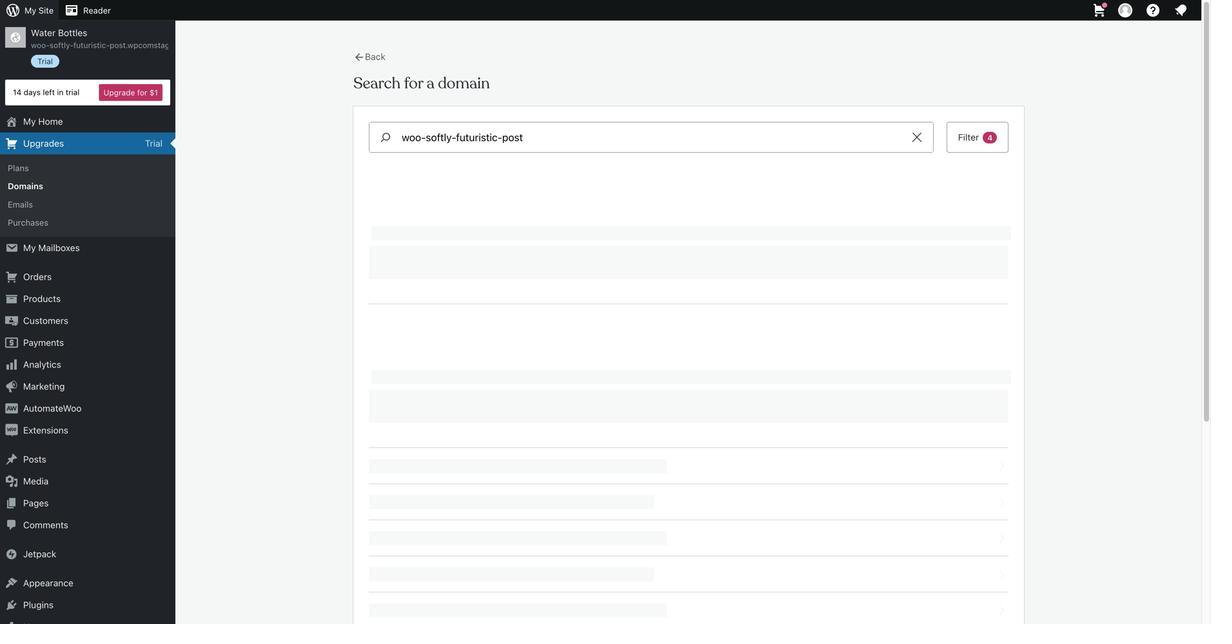 Task type: locate. For each thing, give the bounding box(es) containing it.
my profile image
[[1119, 3, 1133, 17]]

3 img image from the top
[[5, 424, 18, 437]]

plans
[[8, 163, 29, 173]]

jetpack link
[[0, 543, 175, 565]]

extensions link
[[0, 420, 175, 441]]

my home
[[23, 116, 63, 127]]

posts link
[[0, 449, 175, 470]]

trial down woo-
[[37, 57, 53, 66]]

img image inside jetpack link
[[5, 548, 18, 561]]

4 img image from the top
[[5, 548, 18, 561]]

my home link
[[0, 111, 175, 133]]

plugins link
[[0, 594, 175, 616]]

my for my site
[[25, 5, 36, 15]]

payments
[[23, 337, 64, 348]]

my left site on the top left
[[25, 5, 36, 15]]

img image left jetpack
[[5, 548, 18, 561]]

my for my mailboxes
[[23, 242, 36, 253]]

plans link
[[0, 159, 175, 177]]

search for a domain
[[354, 74, 490, 93]]

emails link
[[0, 195, 175, 214]]

reader
[[83, 5, 111, 15]]

my inside "link"
[[25, 5, 36, 15]]

my
[[25, 5, 36, 15], [23, 116, 36, 127], [23, 242, 36, 253]]

img image left automatewoo
[[5, 402, 18, 415]]

2 vertical spatial my
[[23, 242, 36, 253]]

my site link
[[0, 0, 59, 21]]

None search field
[[369, 122, 934, 153]]

purchases link
[[0, 214, 175, 232]]

img image
[[5, 336, 18, 349], [5, 402, 18, 415], [5, 424, 18, 437], [5, 548, 18, 561]]

analytics link
[[0, 354, 175, 376]]

futuristic-
[[73, 41, 110, 50]]

1 vertical spatial my
[[23, 116, 36, 127]]

upgrade
[[104, 88, 135, 97]]

0 vertical spatial my
[[25, 5, 36, 15]]

payments link
[[0, 332, 175, 354]]

back link
[[354, 51, 386, 63]]

woo-
[[31, 41, 50, 50]]

domains link
[[0, 177, 175, 195]]

home
[[38, 116, 63, 127]]

img image left payments
[[5, 336, 18, 349]]

appearance
[[23, 578, 73, 589]]

automatewoo link
[[0, 398, 175, 420]]

trial
[[37, 57, 53, 66], [145, 138, 163, 149]]

trial down for $1 on the left
[[145, 138, 163, 149]]

appearance link
[[0, 572, 175, 594]]

customers
[[23, 315, 68, 326]]

0 horizontal spatial trial
[[37, 57, 53, 66]]

media link
[[0, 470, 175, 492]]

orders
[[23, 271, 52, 282]]

upgrades
[[23, 138, 64, 149]]

for $1
[[137, 88, 158, 97]]

emails
[[8, 200, 33, 209]]

media
[[23, 476, 49, 487]]

img image left extensions
[[5, 424, 18, 437]]

in trial
[[57, 88, 80, 97]]

help image
[[1146, 3, 1161, 18]]

img image for automatewoo
[[5, 402, 18, 415]]

1 img image from the top
[[5, 336, 18, 349]]

1 vertical spatial trial
[[145, 138, 163, 149]]

my down purchases
[[23, 242, 36, 253]]

my left the home
[[23, 116, 36, 127]]

img image inside extensions link
[[5, 424, 18, 437]]

comments link
[[0, 514, 175, 536]]

manage your notifications image
[[1173, 3, 1189, 18]]

pages link
[[0, 492, 175, 514]]

days
[[24, 88, 41, 97]]

plugins
[[23, 600, 54, 610]]

img image inside payments link
[[5, 336, 18, 349]]

img image inside automatewoo 'link'
[[5, 402, 18, 415]]

bottles
[[58, 27, 87, 38]]

site
[[39, 5, 54, 15]]

customers link
[[0, 310, 175, 332]]

my shopping cart image
[[1092, 3, 1108, 18]]

analytics
[[23, 359, 61, 370]]

marketing
[[23, 381, 65, 392]]

2 img image from the top
[[5, 402, 18, 415]]

orders link
[[0, 266, 175, 288]]



Task type: describe. For each thing, give the bounding box(es) containing it.
post.wpcomstaging.com
[[110, 41, 199, 50]]

automatewoo
[[23, 403, 82, 414]]

open search image
[[370, 130, 402, 145]]

mailboxes
[[38, 242, 80, 253]]

filter
[[959, 132, 979, 142]]

img image for payments
[[5, 336, 18, 349]]

reader link
[[59, 0, 116, 21]]

0 vertical spatial trial
[[37, 57, 53, 66]]

my mailboxes link
[[0, 237, 175, 259]]

14
[[13, 88, 21, 97]]

my mailboxes
[[23, 242, 80, 253]]

my site
[[25, 5, 54, 15]]

jetpack
[[23, 549, 56, 560]]

marketing link
[[0, 376, 175, 398]]

1 horizontal spatial trial
[[145, 138, 163, 149]]

domains
[[8, 181, 43, 191]]

water bottles woo-softly-futuristic-post.wpcomstaging.com
[[31, 27, 199, 50]]

softly-
[[50, 41, 73, 50]]

img image for jetpack
[[5, 548, 18, 561]]

upgrade for $1 button
[[99, 84, 163, 101]]

products
[[23, 293, 61, 304]]

back
[[365, 51, 386, 62]]

14 days left in trial
[[13, 88, 80, 97]]

water
[[31, 27, 56, 38]]

comments
[[23, 520, 68, 530]]

posts
[[23, 454, 46, 465]]

my for my home
[[23, 116, 36, 127]]

search
[[354, 74, 401, 93]]

a domain
[[427, 74, 490, 93]]

upgrade for $1
[[104, 88, 158, 97]]

4
[[988, 133, 993, 142]]

purchases
[[8, 218, 48, 227]]

What would you like your domain name to be? search field
[[402, 122, 901, 152]]

products link
[[0, 288, 175, 310]]

left
[[43, 88, 55, 97]]

img image for extensions
[[5, 424, 18, 437]]

extensions
[[23, 425, 68, 436]]

for
[[404, 74, 423, 93]]

close search image
[[901, 130, 934, 145]]

pages
[[23, 498, 49, 509]]



Task type: vqa. For each thing, say whether or not it's contained in the screenshot.
Help image
yes



